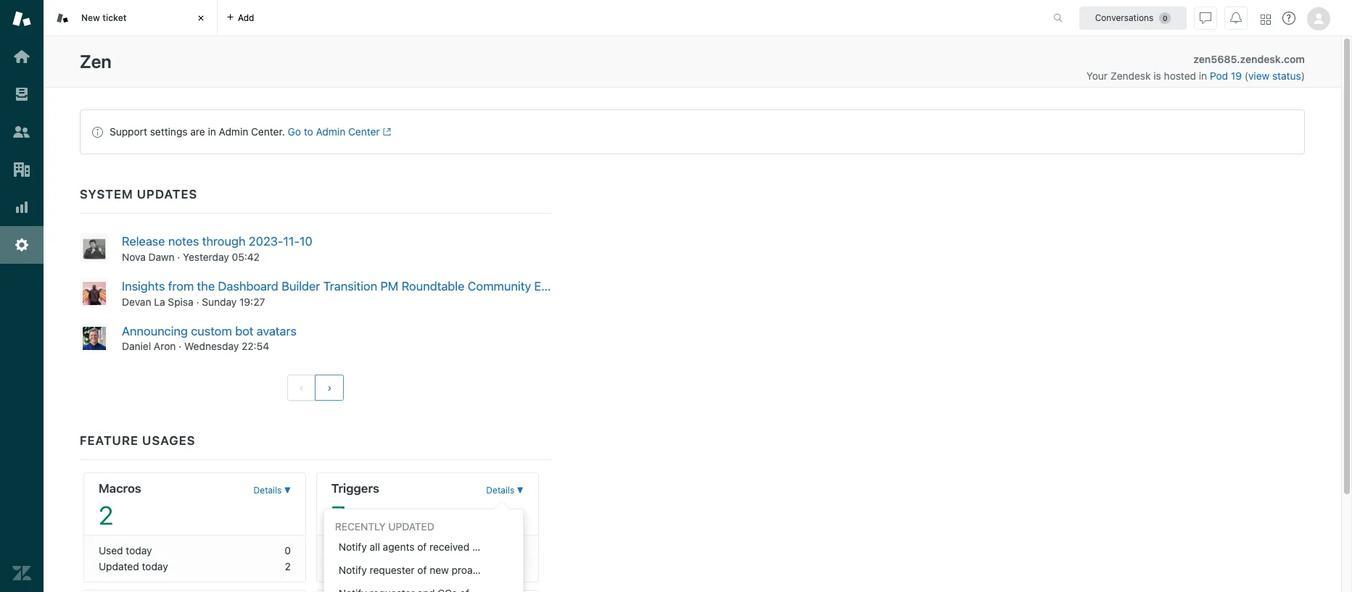 Task type: locate. For each thing, give the bounding box(es) containing it.
used today down the recently on the bottom of page
[[331, 545, 385, 558]]

ticket down request
[[498, 565, 524, 577]]

sunday
[[202, 296, 237, 308]]

macros 2
[[99, 482, 141, 531]]

0 horizontal spatial 0
[[285, 545, 291, 558]]

2 notify from the top
[[339, 565, 367, 577]]

get help image
[[1283, 12, 1296, 25]]

details
[[254, 486, 282, 497], [486, 486, 515, 497]]

used for 2
[[99, 545, 123, 558]]

2 of from the top
[[418, 565, 427, 577]]

details for triggers
[[486, 486, 515, 497]]

nova dawn
[[122, 251, 175, 263]]

new ticket
[[81, 12, 127, 23]]

get started image
[[12, 47, 31, 66]]

used today
[[99, 545, 152, 558], [331, 545, 385, 558]]

community
[[468, 279, 531, 294]]

details ▼ for 2
[[254, 486, 291, 497]]

pm
[[381, 279, 399, 294]]

0 horizontal spatial ticket
[[102, 12, 127, 23]]

details ▼
[[254, 486, 291, 497], [486, 486, 524, 497]]

1 of from the top
[[417, 542, 427, 554]]

used down macros 2
[[99, 545, 123, 558]]

1 notify from the top
[[339, 542, 367, 554]]

daniel
[[122, 341, 151, 353]]

2 details ▼ from the left
[[486, 486, 524, 497]]

0 horizontal spatial used today
[[99, 545, 152, 558]]

system updates
[[80, 187, 198, 202]]

new ticket tab
[[44, 0, 218, 36]]

2 updated from the left
[[331, 561, 372, 574]]

‹ button
[[287, 375, 316, 402]]

(
[[1245, 70, 1249, 82]]

updated
[[388, 521, 435, 534]]

1 used today from the left
[[99, 545, 152, 558]]

2 used from the left
[[331, 545, 356, 558]]

today
[[126, 545, 152, 558], [359, 545, 385, 558], [142, 561, 168, 574], [375, 561, 401, 574]]

1 ▼ from the left
[[284, 486, 291, 497]]

2 ▼ from the left
[[517, 486, 524, 497]]

notify down the recently on the bottom of page
[[339, 542, 367, 554]]

1 vertical spatial ticket
[[498, 565, 524, 577]]

1 horizontal spatial updated
[[331, 561, 372, 574]]

0 vertical spatial ticket
[[102, 12, 127, 23]]

notify for notify all agents of received request
[[339, 542, 367, 554]]

main element
[[0, 0, 44, 593]]

admin left the center.
[[219, 126, 248, 138]]

yesterday
[[183, 251, 229, 263]]

0
[[285, 545, 291, 558], [517, 545, 524, 558]]

2 updated today from the left
[[331, 561, 401, 574]]

0 horizontal spatial admin
[[219, 126, 248, 138]]

of left new
[[418, 565, 427, 577]]

0 vertical spatial notify
[[339, 542, 367, 554]]

0 horizontal spatial ▼
[[284, 486, 291, 497]]

(opens in a new tab) image
[[380, 128, 391, 137]]

7 down triggers
[[331, 501, 345, 531]]

7 inside triggers 7
[[331, 501, 345, 531]]

10
[[300, 234, 313, 249]]

)
[[1302, 70, 1305, 82]]

▼
[[284, 486, 291, 497], [517, 486, 524, 497]]

1 details ▼ from the left
[[254, 486, 291, 497]]

used today down macros 2
[[99, 545, 152, 558]]

from
[[168, 279, 194, 294]]

transition
[[323, 279, 377, 294]]

in left 'pod'
[[1199, 70, 1208, 82]]

0 horizontal spatial details ▼
[[254, 486, 291, 497]]

notify for notify requester of new proactive ticket
[[339, 565, 367, 577]]

1 horizontal spatial ▼
[[517, 486, 524, 497]]

0 vertical spatial of
[[417, 542, 427, 554]]

tabs tab list
[[44, 0, 1038, 36]]

updated today for 2
[[99, 561, 168, 574]]

builder
[[282, 279, 320, 294]]

1 details from the left
[[254, 486, 282, 497]]

view status link
[[1249, 70, 1302, 82]]

2 used today from the left
[[331, 545, 385, 558]]

0 horizontal spatial details
[[254, 486, 282, 497]]

spisa
[[168, 296, 194, 308]]

updated down "all"
[[331, 561, 372, 574]]

1 horizontal spatial in
[[1199, 70, 1208, 82]]

0 horizontal spatial 7
[[331, 501, 345, 531]]

release notes through 2023-11-10
[[122, 234, 313, 249]]

2
[[99, 501, 113, 531], [285, 561, 291, 574]]

2023-
[[249, 234, 283, 249]]

19
[[1231, 70, 1242, 82]]

05:42
[[232, 251, 260, 263]]

7 right "proactive"
[[518, 561, 524, 574]]

status containing support settings are in admin center.
[[80, 110, 1305, 155]]

0 horizontal spatial used
[[99, 545, 123, 558]]

admin right the to
[[316, 126, 346, 138]]

status
[[80, 110, 1305, 155]]

in
[[1199, 70, 1208, 82], [208, 126, 216, 138]]

used down the recently on the bottom of page
[[331, 545, 356, 558]]

1 horizontal spatial details
[[486, 486, 515, 497]]

11-
[[283, 234, 300, 249]]

ticket
[[102, 12, 127, 23], [498, 565, 524, 577]]

updated down macros 2
[[99, 561, 139, 574]]

zen
[[80, 51, 112, 72]]

of down updated
[[417, 542, 427, 554]]

1 updated from the left
[[99, 561, 139, 574]]

of
[[417, 542, 427, 554], [418, 565, 427, 577]]

1 used from the left
[[99, 545, 123, 558]]

1 vertical spatial 7
[[518, 561, 524, 574]]

used
[[99, 545, 123, 558], [331, 545, 356, 558]]

0 horizontal spatial updated
[[99, 561, 139, 574]]

reporting image
[[12, 198, 31, 217]]

0 horizontal spatial in
[[208, 126, 216, 138]]

2 details from the left
[[486, 486, 515, 497]]

hosted
[[1164, 70, 1197, 82]]

1 horizontal spatial updated today
[[331, 561, 401, 574]]

22:54
[[242, 341, 269, 353]]

settings
[[150, 126, 188, 138]]

updated today
[[99, 561, 168, 574], [331, 561, 401, 574]]

admin
[[219, 126, 248, 138], [316, 126, 346, 138]]

1 vertical spatial of
[[418, 565, 427, 577]]

0 vertical spatial in
[[1199, 70, 1208, 82]]

0 horizontal spatial updated today
[[99, 561, 168, 574]]

updated today down "all"
[[331, 561, 401, 574]]

1 vertical spatial notify
[[339, 565, 367, 577]]

1 horizontal spatial admin
[[316, 126, 346, 138]]

1 horizontal spatial 0
[[517, 545, 524, 558]]

view
[[1249, 70, 1270, 82]]

wednesday
[[184, 341, 239, 353]]

1 horizontal spatial used
[[331, 545, 356, 558]]

admin image
[[12, 236, 31, 255]]

0 vertical spatial 7
[[331, 501, 345, 531]]

custom
[[191, 324, 232, 339]]

1 updated today from the left
[[99, 561, 168, 574]]

in right the are
[[208, 126, 216, 138]]

received
[[430, 542, 470, 554]]

updated today down macros 2
[[99, 561, 168, 574]]

pod
[[1210, 70, 1229, 82]]

conversations
[[1096, 12, 1154, 23]]

1 horizontal spatial used today
[[331, 545, 385, 558]]

of inside notify all agents of received request link
[[417, 542, 427, 554]]

dashboard
[[218, 279, 279, 294]]

zendesk
[[1111, 70, 1151, 82]]

1 vertical spatial 2
[[285, 561, 291, 574]]

1 horizontal spatial details ▼
[[486, 486, 524, 497]]

2 0 from the left
[[517, 545, 524, 558]]

0 vertical spatial 2
[[99, 501, 113, 531]]

ticket right new
[[102, 12, 127, 23]]

notify left requester
[[339, 565, 367, 577]]

0 horizontal spatial 2
[[99, 501, 113, 531]]

notify
[[339, 542, 367, 554], [339, 565, 367, 577]]

status
[[1273, 70, 1302, 82]]

updated today for triggers
[[331, 561, 401, 574]]

details ▼ for triggers
[[486, 486, 524, 497]]



Task type: describe. For each thing, give the bounding box(es) containing it.
▼ for triggers
[[517, 486, 524, 497]]

la
[[154, 296, 165, 308]]

conversations button
[[1080, 6, 1187, 29]]

used for triggers
[[331, 545, 356, 558]]

zendesk products image
[[1261, 14, 1271, 24]]

.zendesk.com
[[1237, 53, 1305, 65]]

recently updated
[[335, 521, 435, 534]]

release
[[122, 234, 165, 249]]

notify requester of new proactive ticket link
[[324, 560, 524, 583]]

center.
[[251, 126, 285, 138]]

› button
[[315, 375, 344, 402]]

notifications image
[[1231, 12, 1242, 24]]

insights
[[122, 279, 165, 294]]

add
[[238, 12, 254, 23]]

1 admin from the left
[[219, 126, 248, 138]]

event
[[534, 279, 565, 294]]

1 horizontal spatial 2
[[285, 561, 291, 574]]

devan
[[122, 296, 151, 308]]

zendesk support image
[[12, 9, 31, 28]]

2 inside macros 2
[[99, 501, 113, 531]]

customers image
[[12, 123, 31, 142]]

1 horizontal spatial 7
[[518, 561, 524, 574]]

notify all agents of received request
[[339, 542, 508, 554]]

updates
[[137, 187, 198, 202]]

zendesk image
[[12, 565, 31, 583]]

the
[[197, 279, 215, 294]]

recently
[[335, 521, 386, 534]]

insights from the dashboard builder transition pm roundtable community event
[[122, 279, 565, 294]]

of inside notify requester of new proactive ticket link
[[418, 565, 427, 577]]

yesterday 05:42
[[183, 251, 260, 263]]

wednesday 22:54
[[184, 341, 269, 353]]

feature
[[80, 434, 139, 449]]

details for 2
[[254, 486, 282, 497]]

ticket inside tab
[[102, 12, 127, 23]]

support
[[110, 126, 147, 138]]

agents
[[383, 542, 415, 554]]

nova
[[122, 251, 146, 263]]

zen5685
[[1194, 53, 1237, 65]]

updated for 2
[[99, 561, 139, 574]]

through
[[202, 234, 246, 249]]

dawn
[[148, 251, 175, 263]]

triggers 7
[[331, 482, 379, 531]]

triggers
[[331, 482, 379, 497]]

notify all agents of received request link
[[324, 537, 523, 560]]

feature usages
[[80, 434, 196, 449]]

in inside zen5685 .zendesk.com your zendesk is hosted in pod 19 ( view status )
[[1199, 70, 1208, 82]]

bot
[[235, 324, 254, 339]]

go
[[288, 126, 301, 138]]

2 admin from the left
[[316, 126, 346, 138]]

system
[[80, 187, 133, 202]]

macros
[[99, 482, 141, 497]]

pod 19 link
[[1210, 70, 1245, 82]]

notify requester of new proactive ticket
[[339, 565, 524, 577]]

requester
[[370, 565, 415, 577]]

to
[[304, 126, 313, 138]]

organizations image
[[12, 160, 31, 179]]

support settings are in admin center.
[[110, 126, 285, 138]]

new
[[430, 565, 449, 577]]

avatars
[[257, 324, 297, 339]]

views image
[[12, 85, 31, 104]]

daniel aron
[[122, 341, 176, 353]]

new
[[81, 12, 100, 23]]

are
[[190, 126, 205, 138]]

go to admin center link
[[288, 126, 391, 138]]

1 horizontal spatial ticket
[[498, 565, 524, 577]]

all
[[370, 542, 380, 554]]

devan la spisa
[[122, 296, 194, 308]]

›
[[328, 383, 332, 394]]

your
[[1087, 70, 1108, 82]]

sunday 19:27
[[202, 296, 265, 308]]

go to admin center
[[288, 126, 380, 138]]

▼ for 2
[[284, 486, 291, 497]]

‹
[[299, 383, 304, 394]]

usages
[[142, 434, 196, 449]]

announcing custom bot avatars
[[122, 324, 297, 339]]

updated for triggers
[[331, 561, 372, 574]]

1 vertical spatial in
[[208, 126, 216, 138]]

aron
[[154, 341, 176, 353]]

1 0 from the left
[[285, 545, 291, 558]]

center
[[348, 126, 380, 138]]

used today for 2
[[99, 545, 152, 558]]

used today for triggers
[[331, 545, 385, 558]]

roundtable
[[402, 279, 465, 294]]

zen5685 .zendesk.com your zendesk is hosted in pod 19 ( view status )
[[1087, 53, 1305, 82]]

add button
[[218, 0, 263, 36]]

announcing
[[122, 324, 188, 339]]

is
[[1154, 70, 1162, 82]]

19:27
[[240, 296, 265, 308]]

button displays agent's chat status as invisible. image
[[1200, 12, 1212, 24]]

notes
[[168, 234, 199, 249]]

proactive
[[452, 565, 495, 577]]

close image
[[194, 11, 208, 25]]

request
[[472, 542, 508, 554]]



Task type: vqa. For each thing, say whether or not it's contained in the screenshot.
'Organizations' ICON
yes



